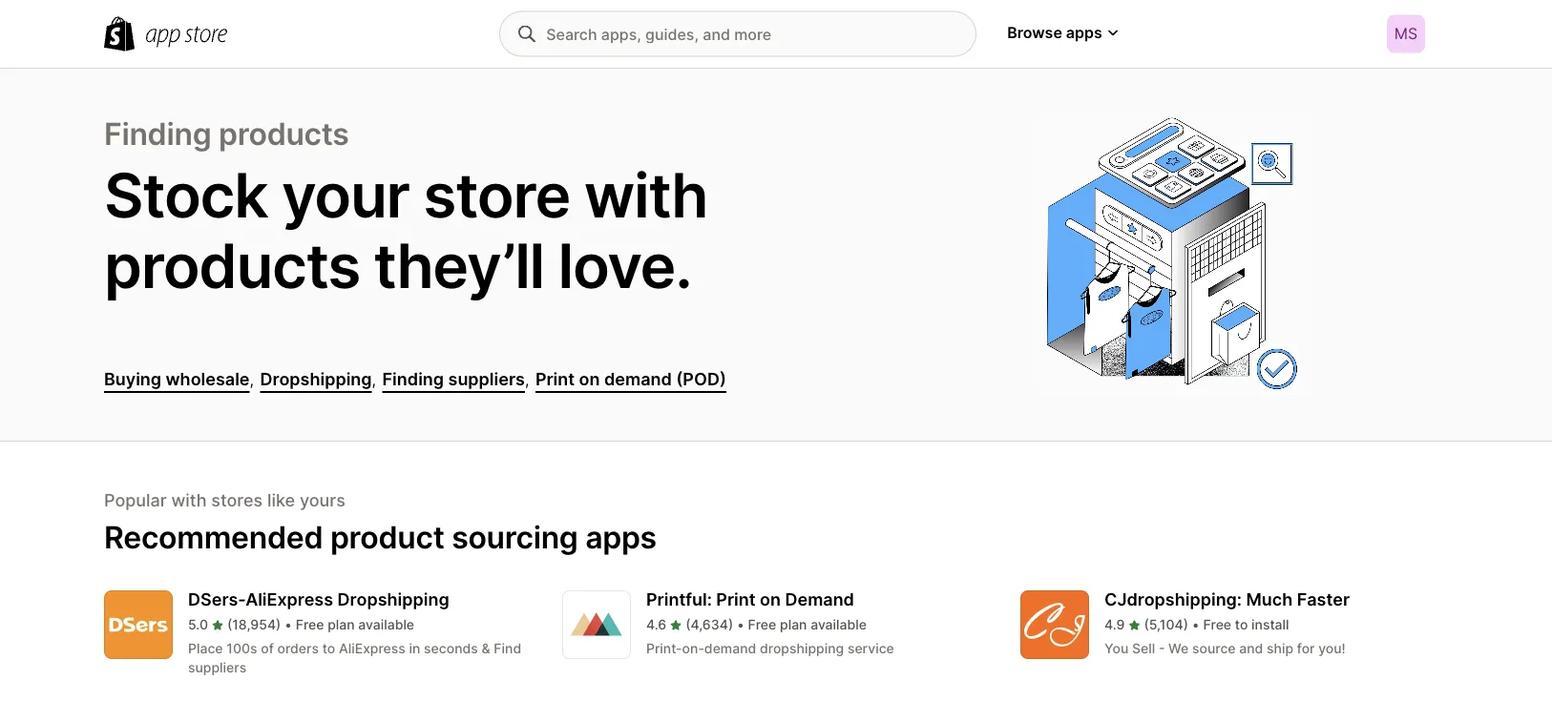 Task type: describe. For each thing, give the bounding box(es) containing it.
seconds
[[424, 641, 478, 657]]

find
[[494, 641, 522, 657]]

recommended
[[104, 519, 323, 556]]

browse
[[1008, 23, 1063, 42]]

stores
[[211, 490, 263, 511]]

print-
[[646, 641, 682, 657]]

• for printful:
[[737, 618, 744, 634]]

sourcing
[[452, 519, 578, 556]]

1 vertical spatial products
[[104, 229, 360, 303]]

orders
[[277, 641, 319, 657]]

you!
[[1319, 641, 1346, 657]]

browse apps
[[1008, 23, 1103, 42]]

with inside popular with stores like yours recommended product sourcing apps
[[171, 490, 207, 511]]

(5,104) • free to install
[[1144, 618, 1290, 634]]

in
[[409, 641, 421, 657]]

with inside finding products stock your store with products they'll love.
[[584, 159, 708, 233]]

(pod)
[[676, 369, 727, 390]]

(5,104)
[[1144, 618, 1189, 634]]

service
[[848, 641, 895, 657]]

you
[[1105, 641, 1129, 657]]

shopify app store logo image
[[104, 16, 230, 52]]

and
[[1240, 641, 1264, 657]]

free for dropshipping
[[296, 618, 324, 634]]

stock
[[104, 159, 268, 233]]

place 100s of orders to aliexpress in seconds & find suppliers
[[188, 641, 522, 676]]

4.6
[[646, 618, 667, 634]]

1 vertical spatial dropshipping
[[338, 589, 449, 610]]

for
[[1298, 641, 1315, 657]]

product
[[330, 519, 445, 556]]

• for dsers‑aliexpress
[[285, 618, 292, 634]]

dropshipping
[[760, 641, 844, 657]]

available for printful: print on demand
[[811, 618, 867, 634]]

finding for finding suppliers
[[383, 369, 444, 390]]

(18,954) • free plan available
[[227, 618, 415, 634]]

print on demand (pod) link
[[536, 369, 727, 393]]

(18,954)
[[227, 618, 281, 634]]

• for cjdropshipping:
[[1193, 618, 1200, 634]]

5.0
[[188, 618, 208, 634]]

buying
[[104, 369, 161, 390]]

you sell - we source and ship for you!
[[1105, 641, 1346, 657]]

apps inside popular with stores like yours recommended product sourcing apps
[[586, 519, 657, 556]]

like
[[267, 490, 295, 511]]

on inside print on demand (pod) link
[[579, 369, 600, 390]]

aliexpress
[[339, 641, 406, 657]]

plan for dropshipping
[[328, 618, 355, 634]]

finding for finding products stock your store with products they'll love.
[[104, 115, 211, 152]]

finding suppliers
[[383, 369, 525, 390]]

plan for print
[[780, 618, 807, 634]]

dsers‑aliexpress dropshipping
[[188, 589, 449, 610]]

faster
[[1297, 589, 1350, 610]]

0 horizontal spatial print
[[536, 369, 575, 390]]



Task type: vqa. For each thing, say whether or not it's contained in the screenshot.


Task type: locate. For each thing, give the bounding box(es) containing it.
1 plan from the left
[[328, 618, 355, 634]]

dropshipping
[[260, 369, 372, 390], [338, 589, 449, 610]]

0 vertical spatial with
[[584, 159, 708, 233]]

1 horizontal spatial print
[[717, 589, 756, 610]]

demand for on-
[[705, 641, 757, 657]]

demand
[[785, 589, 855, 610]]

apps right browse
[[1067, 23, 1103, 42]]

0 vertical spatial suppliers
[[448, 369, 525, 390]]

0 horizontal spatial demand
[[604, 369, 672, 390]]

printful: print on demand
[[646, 589, 855, 610]]

1 horizontal spatial demand
[[705, 641, 757, 657]]

0 vertical spatial demand
[[604, 369, 672, 390]]

to inside place 100s of orders to aliexpress in seconds & find suppliers
[[322, 641, 335, 657]]

free
[[296, 618, 324, 634], [748, 618, 777, 634], [1204, 618, 1232, 634]]

•
[[285, 618, 292, 634], [737, 618, 744, 634], [1193, 618, 1200, 634]]

love.
[[558, 229, 692, 303]]

0 horizontal spatial on
[[579, 369, 600, 390]]

• up orders
[[285, 618, 292, 634]]

free for much
[[1204, 618, 1232, 634]]

1 horizontal spatial •
[[737, 618, 744, 634]]

suppliers
[[448, 369, 525, 390], [188, 660, 247, 676]]

cjdropshipping: much faster link
[[1105, 589, 1350, 610]]

0 horizontal spatial free
[[296, 618, 324, 634]]

1 vertical spatial demand
[[705, 641, 757, 657]]

3 • from the left
[[1193, 618, 1200, 634]]

store
[[423, 159, 570, 233]]

0 horizontal spatial plan
[[328, 618, 355, 634]]

0 horizontal spatial suppliers
[[188, 660, 247, 676]]

1 vertical spatial apps
[[586, 519, 657, 556]]

• down printful: print on demand link
[[737, 618, 744, 634]]

0 horizontal spatial •
[[285, 618, 292, 634]]

1 horizontal spatial suppliers
[[448, 369, 525, 390]]

0 vertical spatial on
[[579, 369, 600, 390]]

they'll
[[374, 229, 544, 303]]

popular
[[104, 490, 167, 511]]

available down demand
[[811, 618, 867, 634]]

Search apps, guides, and more search field
[[500, 11, 977, 57]]

0 vertical spatial to
[[1235, 618, 1248, 634]]

ms button
[[1388, 15, 1426, 53]]

on
[[579, 369, 600, 390], [760, 589, 781, 610]]

to up and
[[1235, 618, 1248, 634]]

1 horizontal spatial finding
[[383, 369, 444, 390]]

1 horizontal spatial free
[[748, 618, 777, 634]]

print
[[536, 369, 575, 390], [717, 589, 756, 610]]

2 available from the left
[[811, 618, 867, 634]]

finding suppliers link
[[383, 369, 525, 393]]

• up the 'source'
[[1193, 618, 1200, 634]]

print on demand (pod)
[[536, 369, 727, 390]]

wholesale
[[166, 369, 250, 390]]

plan
[[328, 618, 355, 634], [780, 618, 807, 634]]

demand for on
[[604, 369, 672, 390]]

cjdropshipping:
[[1105, 589, 1242, 610]]

ship
[[1267, 641, 1294, 657]]

available for dsers‑aliexpress dropshipping
[[358, 618, 415, 634]]

1 horizontal spatial available
[[811, 618, 867, 634]]

demand
[[604, 369, 672, 390], [705, 641, 757, 657]]

dsers‑aliexpress
[[188, 589, 333, 610]]

0 vertical spatial dropshipping
[[260, 369, 372, 390]]

1 vertical spatial to
[[322, 641, 335, 657]]

&
[[482, 641, 491, 657]]

1 horizontal spatial on
[[760, 589, 781, 610]]

printful:
[[646, 589, 712, 610]]

100s
[[227, 641, 257, 657]]

finding
[[104, 115, 211, 152], [383, 369, 444, 390]]

2 • from the left
[[737, 618, 744, 634]]

with
[[584, 159, 708, 233], [171, 490, 207, 511]]

to
[[1235, 618, 1248, 634], [322, 641, 335, 657]]

1 vertical spatial suppliers
[[188, 660, 247, 676]]

printful: print on demand link
[[646, 589, 855, 610]]

apps
[[1067, 23, 1103, 42], [586, 519, 657, 556]]

we
[[1169, 641, 1189, 657]]

of
[[261, 641, 274, 657]]

-
[[1159, 641, 1165, 657]]

2 free from the left
[[748, 618, 777, 634]]

apps inside button
[[1067, 23, 1103, 42]]

0 horizontal spatial to
[[322, 641, 335, 657]]

1 horizontal spatial with
[[584, 159, 708, 233]]

apps up printful:
[[586, 519, 657, 556]]

sell
[[1133, 641, 1156, 657]]

browse apps button
[[1008, 23, 1118, 44]]

1 horizontal spatial plan
[[780, 618, 807, 634]]

1 free from the left
[[296, 618, 324, 634]]

source
[[1193, 641, 1236, 657]]

install
[[1252, 618, 1290, 634]]

plan down dsers‑aliexpress dropshipping link
[[328, 618, 355, 634]]

finding inside finding products stock your store with products they'll love.
[[104, 115, 211, 152]]

0 vertical spatial products
[[219, 115, 349, 152]]

plan up dropshipping
[[780, 618, 807, 634]]

2 horizontal spatial •
[[1193, 618, 1200, 634]]

1 horizontal spatial apps
[[1067, 23, 1103, 42]]

0 horizontal spatial available
[[358, 618, 415, 634]]

cjdropshipping: much faster
[[1105, 589, 1350, 610]]

products
[[219, 115, 349, 152], [104, 229, 360, 303]]

place
[[188, 641, 223, 657]]

popular with stores like yours recommended product sourcing apps
[[104, 490, 657, 556]]

to down (18,954) • free plan available
[[322, 641, 335, 657]]

1 vertical spatial on
[[760, 589, 781, 610]]

demand left (pod)
[[604, 369, 672, 390]]

available
[[358, 618, 415, 634], [811, 618, 867, 634]]

0 vertical spatial print
[[536, 369, 575, 390]]

free up "print-on-demand dropshipping service"
[[748, 618, 777, 634]]

1 vertical spatial finding
[[383, 369, 444, 390]]

1 vertical spatial print
[[717, 589, 756, 610]]

buying wholesale
[[104, 369, 250, 390]]

0 horizontal spatial finding
[[104, 115, 211, 152]]

0 vertical spatial finding
[[104, 115, 211, 152]]

on-
[[682, 641, 705, 657]]

1 vertical spatial with
[[171, 490, 207, 511]]

print-on-demand dropshipping service
[[646, 641, 895, 657]]

2 horizontal spatial free
[[1204, 618, 1232, 634]]

finding products stock your store with products they'll love.
[[104, 115, 708, 303]]

your
[[282, 159, 409, 233]]

free up orders
[[296, 618, 324, 634]]

dropshipping link
[[260, 369, 372, 393]]

(4,634) • free plan available
[[686, 618, 867, 634]]

2 plan from the left
[[780, 618, 807, 634]]

available up the aliexpress
[[358, 618, 415, 634]]

0 horizontal spatial apps
[[586, 519, 657, 556]]

suppliers inside place 100s of orders to aliexpress in seconds & find suppliers
[[188, 660, 247, 676]]

free for print
[[748, 618, 777, 634]]

0 vertical spatial apps
[[1067, 23, 1103, 42]]

dsers‑aliexpress dropshipping link
[[188, 589, 449, 610]]

demand down (4,634)
[[705, 641, 757, 657]]

(4,634)
[[686, 618, 734, 634]]

4.9
[[1105, 618, 1125, 634]]

3 free from the left
[[1204, 618, 1232, 634]]

buying wholesale link
[[104, 369, 250, 393]]

0 horizontal spatial with
[[171, 490, 207, 511]]

1 available from the left
[[358, 618, 415, 634]]

1 horizontal spatial to
[[1235, 618, 1248, 634]]

much
[[1247, 589, 1293, 610]]

free up the 'source'
[[1204, 618, 1232, 634]]

yours
[[300, 490, 346, 511]]

1 • from the left
[[285, 618, 292, 634]]



